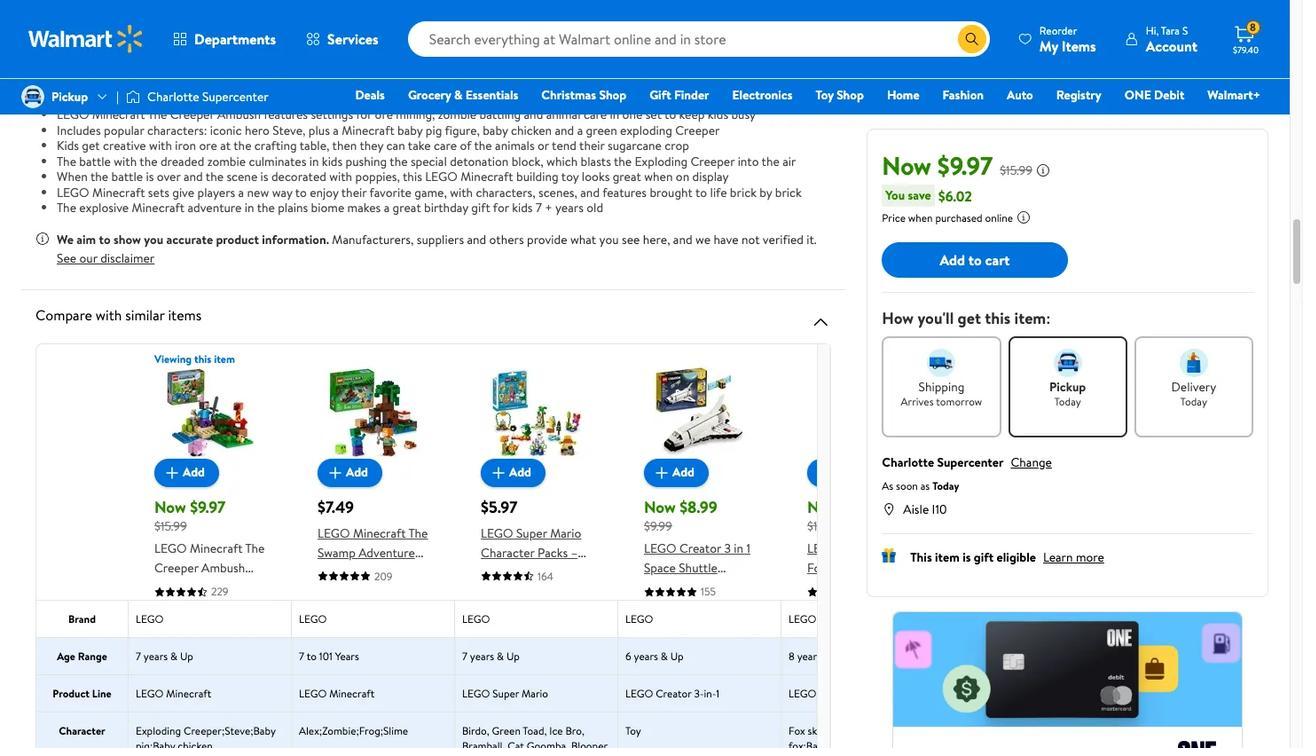 Task type: describe. For each thing, give the bounding box(es) containing it.
girls inside now $15.99 $19.99 lego minecraft the fox lodge house 21178 animal toys with drowned zombie figure, birthday gift for grandchildren, kids, boys and girls ages 8 and up
[[858, 676, 883, 694]]

3 lego minecraft cell from the left
[[782, 675, 945, 712]]

1 lego cell from the left
[[129, 601, 292, 637]]

6 inside now $8.99 $9.99 lego creator 3 in 1 space shuttle stocking stuffer for kids, creative gift idea for boys and girls ages 6 , build and rebuild this space shuttle toy into an astronaut figure or a spaceship, 31134
[[701, 637, 708, 655]]

product
[[216, 230, 259, 248]]

lego down "building"
[[136, 611, 164, 626]]

old
[[219, 735, 239, 748]]

0 vertical spatial features
[[264, 106, 308, 123]]

7 up "lego super mario"
[[462, 649, 468, 664]]

1 horizontal spatial their
[[580, 137, 605, 154]]

& inside the "now $9.97 $15.99 lego minecraft the creeper ambush building toy 21177, pretend play zombie battle, ore mining and animal care with steve, baby pig & chicken minifigures, gift for kids, boys and girls age 7  years old"
[[154, 676, 163, 694]]

lego left popular
[[57, 106, 89, 123]]

build
[[717, 637, 744, 655]]

product line row header
[[36, 675, 129, 712]]

1 horizontal spatial zombie
[[438, 106, 477, 123]]

charlotte for charlotte supercenter
[[147, 88, 199, 106]]

1 you from the left
[[144, 230, 163, 248]]

for inside the "now $9.97 $15.99 lego minecraft the creeper ambush building toy 21177, pretend play zombie battle, ore mining and animal care with steve, baby pig & chicken minifigures, gift for kids, boys and girls age 7  years old"
[[244, 696, 260, 713]]

keep
[[679, 106, 705, 123]]

age inside row header
[[57, 649, 75, 664]]

minecraft up alex;zombie;frog;slime
[[329, 686, 375, 701]]

and right 'toy'
[[581, 183, 600, 201]]

when
[[57, 168, 88, 185]]

now $9.97 $15.99 lego minecraft the creeper ambush building toy 21177, pretend play zombie battle, ore mining and animal care with steve, baby pig & chicken minifigures, gift for kids, boys and girls age 7  years old
[[154, 496, 265, 748]]

compare with similar items
[[35, 305, 202, 324]]

stocking inside now $8.99 $9.99 lego creator 3 in 1 space shuttle stocking stuffer for kids, creative gift idea for boys and girls ages 6 , build and rebuild this space shuttle toy into an astronaut figure or a spaceship, 31134
[[644, 579, 691, 596]]

gift inside now $8.99 $9.99 lego creator 3 in 1 space shuttle stocking stuffer for kids, creative gift idea for boys and girls ages 6 , build and rebuild this space shuttle toy into an astronaut figure or a spaceship, 31134
[[721, 598, 742, 616]]

31134
[[703, 735, 732, 748]]

fashion link
[[935, 85, 992, 105]]

decorated
[[271, 168, 326, 185]]

row containing now $9.97
[[36, 351, 1304, 748]]

1 inside cell
[[716, 686, 720, 701]]

mario inside $5.97 lego super mario character packs – series 6 figure set 71413
[[550, 524, 581, 542]]

1 vertical spatial zombie
[[207, 152, 246, 170]]

hero
[[245, 121, 270, 139]]

tree
[[318, 622, 341, 639]]

to right set
[[665, 106, 676, 123]]

ages inside now $8.99 $9.99 lego creator 3 in 1 space shuttle stocking stuffer for kids, creative gift idea for boys and girls ages 6 , build and rebuild this space shuttle toy into an astronaut figure or a spaceship, 31134
[[672, 637, 698, 655]]

old
[[587, 199, 603, 217]]

change button
[[1011, 453, 1052, 471]]

creeper inside the "now $9.97 $15.99 lego minecraft the creeper ambush building toy 21177, pretend play zombie battle, ore mining and animal care with steve, baby pig & chicken minifigures, gift for kids, boys and girls age 7  years old"
[[154, 559, 199, 577]]

a left new
[[238, 183, 244, 201]]

toys
[[878, 579, 901, 596]]

1 7 years & up from the left
[[136, 649, 193, 664]]

in-
[[704, 686, 716, 701]]

item inside row
[[214, 351, 235, 366]]

ore
[[193, 618, 214, 635]]

the right of
[[474, 137, 492, 154]]

soon
[[896, 478, 918, 493]]

lego inside the "now $9.97 $15.99 lego minecraft the creeper ambush building toy 21177, pretend play zombie battle, ore mining and animal care with steve, baby pig & chicken minifigures, gift for kids, boys and girls age 7  years old"
[[154, 540, 187, 557]]

one
[[623, 106, 643, 123]]

over
[[157, 168, 181, 185]]

years inside the "now $9.97 $15.99 lego minecraft the creeper ambush building toy 21177, pretend play zombie battle, ore mining and animal care with steve, baby pig & chicken minifigures, gift for kids, boys and girls age 7  years old"
[[188, 735, 216, 748]]

1 vertical spatial features
[[603, 183, 647, 201]]

to left life
[[696, 183, 707, 201]]

air
[[783, 152, 796, 170]]

1 horizontal spatial is
[[261, 168, 268, 185]]

8 $79.40
[[1233, 20, 1259, 56]]

fox inside now $15.99 $19.99 lego minecraft the fox lodge house 21178 animal toys with drowned zombie figure, birthday gift for grandchildren, kids, boys and girls ages 8 and up
[[808, 559, 827, 577]]

minecraft left sets
[[92, 183, 145, 201]]

my
[[1040, 36, 1059, 55]]

clear search field text image
[[937, 32, 951, 46]]

a left green
[[577, 121, 583, 139]]

8 inside now $15.99 $19.99 lego minecraft the fox lodge house 21178 animal toys with drowned zombie figure, birthday gift for grandchildren, kids, boys and girls ages 8 and up
[[808, 696, 815, 713]]

+
[[545, 199, 553, 217]]

and down grandchildren,
[[836, 676, 856, 694]]

girls inside now $8.99 $9.99 lego creator 3 in 1 space shuttle stocking stuffer for kids, creative gift idea for boys and girls ages 6 , build and rebuild this space shuttle toy into an astronaut figure or a spaceship, 31134
[[644, 637, 669, 655]]

character row header
[[36, 713, 129, 748]]

1 vertical spatial get
[[958, 307, 981, 329]]

set inside $5.97 lego super mario character packs – series 6 figure set 71413
[[563, 563, 581, 581]]

lego creator 3-in-1
[[626, 686, 720, 701]]

1 vertical spatial item
[[935, 548, 960, 566]]

this left item:
[[985, 307, 1011, 329]]

figure, inside now $15.99 $19.99 lego minecraft the fox lodge house 21178 animal toys with drowned zombie figure, birthday gift for grandchildren, kids, boys and girls ages 8 and up
[[850, 618, 887, 635]]

row containing product line
[[36, 674, 1304, 712]]

minecraft down of
[[461, 168, 513, 185]]

now $9.97 group
[[154, 366, 266, 748]]

poppies,
[[355, 168, 400, 185]]

$7.49 group
[[318, 366, 429, 698]]

players
[[197, 183, 235, 201]]

2 horizontal spatial kids
[[708, 106, 729, 123]]

1 vertical spatial ore
[[199, 137, 217, 154]]

creator inside now $8.99 $9.99 lego creator 3 in 1 space shuttle stocking stuffer for kids, creative gift idea for boys and girls ages 6 , build and rebuild this space shuttle toy into an astronaut figure or a spaceship, 31134
[[680, 540, 722, 557]]

1 horizontal spatial gift
[[974, 548, 994, 566]]

6 years & up cell
[[618, 638, 782, 674]]

lego inside now $8.99 $9.99 lego creator 3 in 1 space shuttle stocking stuffer for kids, creative gift idea for boys and girls ages 6 , build and rebuild this space shuttle toy into an astronaut figure or a spaceship, 31134
[[644, 540, 677, 557]]

0 horizontal spatial their
[[341, 183, 367, 201]]

boys inside now $15.99 $19.99 lego minecraft the fox lodge house 21178 animal toys with drowned zombie figure, birthday gift for grandchildren, kids, boys and girls ages 8 and up
[[808, 676, 833, 694]]

lego down 71413
[[462, 611, 490, 626]]

1 shuttle from the top
[[679, 559, 718, 577]]

birdo,
[[462, 723, 490, 738]]

$9.97 for now $9.97 $15.99 lego minecraft the creeper ambush building toy 21177, pretend play zombie battle, ore mining and animal care with steve, baby pig & chicken minifigures, gift for kids, boys and girls age 7  years old
[[190, 496, 226, 518]]

–
[[571, 544, 578, 561]]

add for $7.49 lego minecraft the swamp adventure set 21240, creative toy with crafting table, mangrove tree and alex figure, great stocking stuffer for kids
[[346, 464, 368, 481]]

add to cart image for now
[[651, 462, 673, 483]]

the right blasts
[[614, 152, 632, 170]]

series
[[481, 563, 513, 581]]

3 lego cell from the left
[[455, 601, 618, 637]]

brand row header
[[36, 601, 129, 637]]

the left plains at the left
[[257, 199, 275, 217]]

one
[[1125, 86, 1152, 104]]

lego creator 3 in 1 space shuttle stocking stuffer for kids, creative gift idea for boys and girls ages 6 , build and rebuild this space shuttle toy into an astronaut figure or a spaceship, 31134 image
[[654, 366, 746, 458]]

this inside now $8.99 $9.99 lego creator 3 in 1 space shuttle stocking stuffer for kids, creative gift idea for boys and girls ages 6 , build and rebuild this space shuttle toy into an astronaut figure or a spaceship, 31134
[[710, 657, 729, 674]]

toy
[[562, 168, 579, 185]]

in inside now $8.99 $9.99 lego creator 3 in 1 space shuttle stocking stuffer for kids, creative gift idea for boys and girls ages 6 , build and rebuild this space shuttle toy into an astronaut figure or a spaceship, 31134
[[734, 540, 744, 557]]

6 inside cell
[[626, 649, 632, 664]]

2 brick from the left
[[775, 183, 802, 201]]

lego down 101
[[299, 686, 327, 701]]

toy inside toy shop link
[[816, 86, 834, 104]]

lego up 101
[[299, 611, 327, 626]]

with left iron
[[149, 137, 172, 154]]

alex;zombie;frog;slime
[[299, 723, 408, 738]]

grocery
[[408, 86, 451, 104]]

now $8.99 $9.99 lego creator 3 in 1 space shuttle stocking stuffer for kids, creative gift idea for boys and girls ages 6 , build and rebuild this space shuttle toy into an astronaut figure or a spaceship, 31134
[[644, 496, 751, 748]]

creeper up life
[[691, 152, 735, 170]]

add to cart button
[[882, 242, 1068, 278]]

|
[[116, 88, 119, 106]]

spaceship,
[[644, 735, 700, 748]]

intent image for shipping image
[[928, 349, 956, 377]]

gift up set
[[650, 86, 671, 104]]

fashion
[[943, 86, 984, 104]]

add to cart image for $9.97
[[162, 462, 183, 483]]

save
[[908, 186, 932, 204]]

lego minecraft for first lego minecraft cell from the left
[[136, 686, 211, 701]]

toy inside now $8.99 $9.99 lego creator 3 in 1 space shuttle stocking stuffer for kids, creative gift idea for boys and girls ages 6 , build and rebuild this space shuttle toy into an astronaut figure or a spaceship, 31134
[[720, 676, 739, 694]]

birthday
[[424, 199, 469, 217]]

with left similar
[[96, 305, 122, 324]]

add button for now $8.99 $9.99 lego creator 3 in 1 space shuttle stocking stuffer for kids, creative gift idea for boys and girls ages 6 , build and rebuild this space shuttle toy into an astronaut figure or a spaceship, 31134
[[644, 458, 709, 487]]

toy inside the toy cell
[[626, 723, 641, 738]]

for right 155
[[734, 579, 751, 596]]

2 lego minecraft cell from the left
[[292, 675, 455, 712]]

alex;zombie;frog;slime cell
[[292, 713, 455, 748]]

see our disclaimer button
[[57, 249, 155, 267]]

chicken
[[166, 676, 209, 694]]

7 inside cell
[[299, 649, 304, 664]]

and left others
[[467, 230, 487, 248]]

a right makes
[[384, 199, 390, 217]]

minecraft down |
[[92, 106, 145, 123]]

2 lego cell from the left
[[292, 601, 455, 637]]

pig
[[245, 657, 262, 674]]

the right at
[[234, 137, 252, 154]]

for up others
[[493, 199, 509, 217]]

minecraft inside the "now $9.97 $15.99 lego minecraft the creeper ambush building toy 21177, pretend play zombie battle, ore mining and animal care with steve, baby pig & chicken minifigures, gift for kids, boys and girls age 7  years old"
[[190, 540, 243, 557]]

8 for 8 $79.40
[[1250, 20, 1256, 35]]

1 horizontal spatial care
[[584, 106, 607, 123]]

in down plus
[[309, 152, 319, 170]]

$9.97 for now $9.97
[[938, 148, 993, 183]]

the down includes
[[57, 152, 76, 170]]

and down battle,
[[154, 637, 174, 655]]

4 lego cell from the left
[[618, 601, 782, 637]]

lego up birdo, in the bottom left of the page
[[462, 686, 490, 701]]

1 horizontal spatial kids
[[512, 199, 533, 217]]

biome
[[311, 199, 345, 217]]

the right popular
[[148, 106, 167, 123]]

ambush inside the "now $9.97 $15.99 lego minecraft the creeper ambush building toy 21177, pretend play zombie battle, ore mining and animal care with steve, baby pig & chicken minifigures, gift for kids, boys and girls age 7  years old"
[[202, 559, 245, 577]]

the up we on the left top of page
[[57, 199, 76, 217]]

battle,
[[154, 618, 190, 635]]

crafting
[[255, 137, 297, 154]]

exploding inside exploding creeper;steve;baby pig;baby chicken
[[136, 723, 181, 738]]

to inside cell
[[307, 649, 317, 664]]

lego up '6 years & up'
[[626, 611, 653, 626]]

minecraft up the pushing
[[342, 121, 395, 139]]

7 right range
[[136, 649, 141, 664]]

battling
[[480, 106, 521, 123]]

2 horizontal spatial is
[[963, 548, 971, 566]]

to inside button
[[969, 250, 982, 270]]

and left 'we'
[[673, 230, 693, 248]]

aisle
[[904, 500, 929, 518]]

1 horizontal spatial ore
[[375, 106, 393, 123]]

exploding inside lego minecraft the creeper ambush features settings for ore mining, zombie battling and animal care in one set to keep kids busy includes popular characters: iconic hero steve, plus a minecraft baby pig figure, baby chicken and a green exploding creeper kids get creative with iron ore at the crafting table, then they can take care of the animals or tend their sugarcane crop the battle with the dreaded zombie culminates in kids pushing the special detonation block, which blasts the exploding creeper into the air when the battle is over and the scene is decorated with poppies, this lego minecraft building toy looks great when on display lego minecraft sets give players a new way to enjoy their favorite game, with characters, scenes, and features brought to life brick by brick the explosive minecraft adventure in the plains biome makes a great birthday gift for kids 7 + years old
[[635, 152, 688, 170]]

today inside charlotte supercenter change as soon as today
[[933, 478, 960, 493]]

up up chicken
[[180, 649, 193, 664]]

give
[[172, 183, 194, 201]]

1 inside now $8.99 $9.99 lego creator 3 in 1 space shuttle stocking stuffer for kids, creative gift idea for boys and girls ages 6 , build and rebuild this space shuttle toy into an astronaut figure or a spaceship, 31134
[[747, 540, 751, 557]]

we
[[57, 230, 74, 248]]

a inside now $8.99 $9.99 lego creator 3 in 1 space shuttle stocking stuffer for kids, creative gift idea for boys and girls ages 6 , build and rebuild this space shuttle toy into an astronaut figure or a spaceship, 31134
[[696, 715, 702, 733]]

character inside $5.97 lego super mario character packs – series 6 figure set 71413
[[481, 544, 535, 561]]

animal inside now $15.99 $19.99 lego minecraft the fox lodge house 21178 animal toys with drowned zombie figure, birthday gift for grandchildren, kids, boys and girls ages 8 and up
[[838, 579, 875, 596]]

this item is gift eligible learn more
[[911, 548, 1105, 566]]

0 vertical spatial great
[[613, 168, 641, 185]]

ambush inside lego minecraft the creeper ambush features settings for ore mining, zombie battling and animal care in one set to keep kids busy includes popular characters: iconic hero steve, plus a minecraft baby pig figure, baby chicken and a green exploding creeper kids get creative with iron ore at the crafting table, then they can take care of the animals or tend their sugarcane crop the battle with the dreaded zombie culminates in kids pushing the special detonation block, which blasts the exploding creeper into the air when the battle is over and the scene is decorated with poppies, this lego minecraft building toy looks great when on display lego minecraft sets give players a new way to enjoy their favorite game, with characters, scenes, and features brought to life brick by brick the explosive minecraft adventure in the plains biome makes a great birthday gift for kids 7 + years old
[[217, 106, 261, 123]]

price
[[882, 210, 906, 225]]

with right game,
[[450, 183, 473, 201]]

and up build
[[717, 618, 736, 635]]

add button for $7.49 lego minecraft the swamp adventure set 21240, creative toy with crafting table, mangrove tree and alex figure, great stocking stuffer for kids
[[318, 458, 382, 487]]

$15.99 inside the "now $9.97 $15.99 lego minecraft the creeper ambush building toy 21177, pretend play zombie battle, ore mining and animal care with steve, baby pig & chicken minifigures, gift for kids, boys and girls age 7  years old"
[[154, 517, 187, 535]]

adventure
[[188, 199, 242, 217]]

toy shop link
[[808, 85, 872, 105]]

to inside we aim to show you accurate product information. manufacturers, suppliers and others provide what you see here, and we have not verified it. see our disclaimer
[[99, 230, 111, 248]]

intent image for delivery image
[[1180, 349, 1208, 377]]

,
[[711, 637, 714, 655]]

lego minecraft for 3rd lego minecraft cell
[[789, 686, 865, 701]]

the left scene
[[206, 168, 224, 185]]

0 horizontal spatial battle
[[79, 152, 111, 170]]

0 horizontal spatial is
[[146, 168, 154, 185]]

and right over at the top left of page
[[184, 168, 203, 185]]

7 to 101 years cell
[[292, 638, 455, 674]]

Walmart Site-Wide search field
[[408, 21, 990, 57]]

in down scene
[[245, 199, 254, 217]]

in left 'one'
[[610, 106, 620, 123]]

eligible
[[997, 548, 1036, 566]]

boys inside the "now $9.97 $15.99 lego minecraft the creeper ambush building toy 21177, pretend play zombie battle, ore mining and animal care with steve, baby pig & chicken minifigures, gift for kids, boys and girls age 7  years old"
[[183, 715, 208, 733]]

stuffer inside $7.49 lego minecraft the swamp adventure set 21240, creative toy with crafting table, mangrove tree and alex figure, great stocking stuffer for kids
[[367, 661, 405, 678]]

lego minecraft the creeper ambush building toy 21177, pretend play zombie battle, ore mining and animal care with steve, baby pig & chicken minifigures, gift for kids, boys and girls age 7  years old image
[[164, 366, 256, 458]]

more
[[1076, 548, 1105, 566]]

game,
[[415, 183, 447, 201]]

brand
[[68, 611, 96, 626]]

now $8.99 group
[[644, 366, 756, 748]]

for down deals link
[[356, 106, 372, 123]]

i10
[[932, 500, 947, 518]]

house
[[866, 559, 900, 577]]

online
[[985, 210, 1013, 225]]

kids, inside now $8.99 $9.99 lego creator 3 in 1 space shuttle stocking stuffer for kids, creative gift idea for boys and girls ages 6 , build and rebuild this space shuttle toy into an astronaut figure or a spaceship, 31134
[[644, 598, 669, 616]]

minecraft inside now $15.99 $19.99 lego minecraft the fox lodge house 21178 animal toys with drowned zombie figure, birthday gift for grandchildren, kids, boys and girls ages 8 and up
[[843, 540, 896, 557]]

get inside lego minecraft the creeper ambush features settings for ore mining, zombie battling and animal care in one set to keep kids busy includes popular characters: iconic hero steve, plus a minecraft baby pig figure, baby chicken and a green exploding creeper kids get creative with iron ore at the crafting table, then they can take care of the animals or tend their sugarcane crop the battle with the dreaded zombie culminates in kids pushing the special detonation block, which blasts the exploding creeper into the air when the battle is over and the scene is decorated with poppies, this lego minecraft building toy looks great when on display lego minecraft sets give players a new way to enjoy their favorite game, with characters, scenes, and features brought to life brick by brick the explosive minecraft adventure in the plains biome makes a great birthday gift for kids 7 + years old
[[82, 137, 100, 154]]

steve, inside the "now $9.97 $15.99 lego minecraft the creeper ambush building toy 21177, pretend play zombie battle, ore mining and animal care with steve, baby pig & chicken minifigures, gift for kids, boys and girls age 7  years old"
[[180, 657, 213, 674]]

1 vertical spatial care
[[434, 137, 457, 154]]

$7.49 lego minecraft the swamp adventure set 21240, creative toy with crafting table, mangrove tree and alex figure, great stocking stuffer for kids
[[318, 496, 428, 698]]

figure inside $5.97 lego super mario character packs – series 6 figure set 71413
[[526, 563, 560, 581]]

gift finder link
[[642, 85, 717, 105]]

sets
[[148, 183, 169, 201]]

chicken inside exploding creeper;steve;baby pig;baby chicken
[[178, 738, 213, 748]]

and up which
[[555, 121, 574, 139]]

which
[[547, 152, 578, 170]]

lego inside now $15.99 $19.99 lego minecraft the fox lodge house 21178 animal toys with drowned zombie figure, birthday gift for grandchildren, kids, boys and girls ages 8 and up
[[808, 540, 840, 557]]

set inside $7.49 lego minecraft the swamp adventure set 21240, creative toy with crafting table, mangrove tree and alex figure, great stocking stuffer for kids
[[318, 563, 336, 581]]

add button for $5.97 lego super mario character packs – series 6 figure set 71413
[[481, 458, 546, 487]]

popular
[[104, 121, 144, 139]]

character inside character row header
[[59, 723, 105, 738]]

you'll
[[918, 307, 954, 329]]

characters:
[[147, 121, 207, 139]]

intent image for pickup image
[[1054, 349, 1082, 377]]

super inside cell
[[493, 686, 519, 701]]

creator inside lego creator 3-in-1 cell
[[656, 686, 692, 701]]

lego up we on the left top of page
[[57, 183, 89, 201]]

zombie inside now $15.99 $19.99 lego minecraft the fox lodge house 21178 animal toys with drowned zombie figure, birthday gift for grandchildren, kids, boys and girls ages 8 and up
[[808, 618, 847, 635]]

pickup for pickup today
[[1050, 378, 1086, 396]]

baby
[[216, 657, 242, 674]]

charlotte supercenter change as soon as today
[[882, 453, 1052, 493]]

with inside $7.49 lego minecraft the swamp adventure set 21240, creative toy with crafting table, mangrove tree and alex figure, great stocking stuffer for kids
[[339, 583, 362, 600]]

today for delivery
[[1181, 394, 1208, 409]]

7 inside the "now $9.97 $15.99 lego minecraft the creeper ambush building toy 21177, pretend play zombie battle, ore mining and animal care with steve, baby pig & chicken minifigures, gift for kids, boys and girls age 7  years old"
[[179, 735, 185, 748]]

birthday
[[808, 637, 853, 655]]

minifigures,
[[154, 696, 217, 713]]

shop for toy shop
[[837, 86, 864, 104]]

$79.40
[[1233, 43, 1259, 56]]

1 brick from the left
[[730, 183, 757, 201]]

2 you from the left
[[599, 230, 619, 248]]

alex
[[366, 622, 390, 639]]

see
[[57, 249, 76, 267]]

table,
[[318, 602, 348, 620]]

up down drowned
[[834, 649, 847, 664]]

into inside lego minecraft the creeper ambush features settings for ore mining, zombie battling and animal care in one set to keep kids busy includes popular characters: iconic hero steve, plus a minecraft baby pig figure, baby chicken and a green exploding creeper kids get creative with iron ore at the crafting table, then they can take care of the animals or tend their sugarcane crop the battle with the dreaded zombie culminates in kids pushing the special detonation block, which blasts the exploding creeper into the air when the battle is over and the scene is decorated with poppies, this lego minecraft building toy looks great when on display lego minecraft sets give players a new way to enjoy their favorite game, with characters, scenes, and features brought to life brick by brick the explosive minecraft adventure in the plains biome makes a great birthday gift for kids 7 + years old
[[738, 152, 759, 170]]

gift finder
[[650, 86, 709, 104]]

2 7 years & up from the left
[[462, 649, 520, 664]]

creeper down charlotte supercenter
[[170, 106, 214, 123]]

with down then
[[329, 168, 352, 185]]

verified
[[763, 230, 804, 248]]

for inside now $15.99 $19.99 lego minecraft the fox lodge house 21178 animal toys with drowned zombie figure, birthday gift for grandchildren, kids, boys and girls ages 8 and up
[[880, 637, 896, 655]]

tend
[[552, 137, 577, 154]]

7 inside lego minecraft the creeper ambush features settings for ore mining, zombie battling and animal care in one set to keep kids busy includes popular characters: iconic hero steve, plus a minecraft baby pig figure, baby chicken and a green exploding creeper kids get creative with iron ore at the crafting table, then they can take care of the animals or tend their sugarcane crop the battle with the dreaded zombie culminates in kids pushing the special detonation block, which blasts the exploding creeper into the air when the battle is over and the scene is decorated with poppies, this lego minecraft building toy looks great when on display lego minecraft sets give players a new way to enjoy their favorite game, with characters, scenes, and features brought to life brick by brick the explosive minecraft adventure in the plains biome makes a great birthday gift for kids 7 + years old
[[536, 199, 542, 217]]

6 years & up
[[626, 649, 684, 664]]

1 7 years & up cell from the left
[[129, 638, 292, 674]]

lego left chicken
[[136, 686, 164, 701]]

culminates
[[249, 152, 306, 170]]

when inside lego minecraft the creeper ambush features settings for ore mining, zombie battling and animal care in one set to keep kids busy includes popular characters: iconic hero steve, plus a minecraft baby pig figure, baby chicken and a green exploding creeper kids get creative with iron ore at the crafting table, then they can take care of the animals or tend their sugarcane crop the battle with the dreaded zombie culminates in kids pushing the special detonation block, which blasts the exploding creeper into the air when the battle is over and the scene is decorated with poppies, this lego minecraft building toy looks great when on display lego minecraft sets give players a new way to enjoy their favorite game, with characters, scenes, and features brought to life brick by brick the explosive minecraft adventure in the plains biome makes a great birthday gift for kids 7 + years old
[[644, 168, 673, 185]]

by
[[760, 183, 772, 201]]

this right viewing
[[194, 351, 211, 366]]

kids inside lego minecraft the creeper ambush features settings for ore mining, zombie battling and animal care in one set to keep kids busy includes popular characters: iconic hero steve, plus a minecraft baby pig figure, baby chicken and a green exploding creeper kids get creative with iron ore at the crafting table, then they can take care of the animals or tend their sugarcane crop the battle with the dreaded zombie culminates in kids pushing the special detonation block, which blasts the exploding creeper into the air when the battle is over and the scene is decorated with poppies, this lego minecraft building toy looks great when on display lego minecraft sets give players a new way to enjoy their favorite game, with characters, scenes, and features brought to life brick by brick the explosive minecraft adventure in the plains biome makes a great birthday gift for kids 7 + years old
[[57, 137, 79, 154]]

lego down 21178
[[789, 611, 817, 626]]

characters,
[[476, 183, 536, 201]]

up left ,
[[671, 649, 684, 664]]

bramball,
[[462, 738, 505, 748]]

2 horizontal spatial $15.99
[[1000, 162, 1033, 179]]

the up sets
[[140, 152, 158, 170]]

now $15.99 group
[[808, 366, 919, 713]]

price when purchased online
[[882, 210, 1013, 225]]

and up old
[[211, 715, 231, 733]]

animal inside the "now $9.97 $15.99 lego minecraft the creeper ambush building toy 21177, pretend play zombie battle, ore mining and animal care with steve, baby pig & chicken minifigures, gift for kids, boys and girls age 7  years old"
[[177, 637, 214, 655]]

21178
[[808, 579, 835, 596]]

2 space from the top
[[644, 676, 676, 694]]

1 baby from the left
[[398, 121, 423, 139]]

the left take
[[390, 152, 408, 170]]

an
[[668, 696, 681, 713]]

2 7 years & up cell from the left
[[455, 638, 618, 674]]



Task type: vqa. For each thing, say whether or not it's contained in the screenshot.
the stock
no



Task type: locate. For each thing, give the bounding box(es) containing it.
supercenter for charlotte supercenter
[[202, 88, 269, 106]]

ice
[[550, 723, 563, 738]]

walmart image
[[28, 25, 144, 53]]

1 horizontal spatial 7 years & up cell
[[455, 638, 618, 674]]

gift inside lego minecraft the creeper ambush features settings for ore mining, zombie battling and animal care in one set to keep kids busy includes popular characters: iconic hero steve, plus a minecraft baby pig figure, baby chicken and a green exploding creeper kids get creative with iron ore at the crafting table, then they can take care of the animals or tend their sugarcane crop the battle with the dreaded zombie culminates in kids pushing the special detonation block, which blasts the exploding creeper into the air when the battle is over and the scene is decorated with poppies, this lego minecraft building toy looks great when on display lego minecraft sets give players a new way to enjoy their favorite game, with characters, scenes, and features brought to life brick by brick the explosive minecraft adventure in the plains biome makes a great birthday gift for kids 7 + years old
[[471, 199, 490, 217]]

stocking inside $7.49 lego minecraft the swamp adventure set 21240, creative toy with crafting table, mangrove tree and alex figure, great stocking stuffer for kids
[[318, 661, 364, 678]]

add to cart image inside $7.49 group
[[325, 462, 346, 483]]

7 years & up cell
[[129, 638, 292, 674], [455, 638, 618, 674]]

7 to 101 years
[[299, 649, 359, 664]]

viewing this item
[[154, 351, 235, 366]]

5 lego cell from the left
[[782, 601, 945, 637]]

8 years & up cell
[[782, 638, 945, 674]]

or left tend
[[538, 137, 549, 154]]

care down christmas shop link
[[584, 106, 607, 123]]

item
[[214, 351, 235, 366], [935, 548, 960, 566]]

way
[[272, 183, 292, 201]]

0 vertical spatial mario
[[550, 524, 581, 542]]

fox up 21178
[[808, 559, 827, 577]]

0 vertical spatial when
[[644, 168, 673, 185]]

0 horizontal spatial set
[[318, 563, 336, 581]]

1 vertical spatial space
[[644, 676, 676, 694]]

add for $5.97 lego super mario character packs – series 6 figure set 71413
[[509, 464, 532, 481]]

have
[[714, 230, 739, 248]]

with inside the "now $9.97 $15.99 lego minecraft the creeper ambush building toy 21177, pretend play zombie battle, ore mining and animal care with steve, baby pig & chicken minifigures, gift for kids, boys and girls age 7  years old"
[[154, 657, 177, 674]]

this inside lego minecraft the creeper ambush features settings for ore mining, zombie battling and animal care in one set to keep kids busy includes popular characters: iconic hero steve, plus a minecraft baby pig figure, baby chicken and a green exploding creeper kids get creative with iron ore at the crafting table, then they can take care of the animals or tend their sugarcane crop the battle with the dreaded zombie culminates in kids pushing the special detonation block, which blasts the exploding creeper into the air when the battle is over and the scene is decorated with poppies, this lego minecraft building toy looks great when on display lego minecraft sets give players a new way to enjoy their favorite game, with characters, scenes, and features brought to life brick by brick the explosive minecraft adventure in the plains biome makes a great birthday gift for kids 7 + years old
[[403, 168, 422, 185]]

toy cell
[[618, 713, 782, 748]]

21177,
[[221, 579, 250, 596]]

stocking up idea
[[644, 579, 691, 596]]

figure, inside $7.49 lego minecraft the swamp adventure set 21240, creative toy with crafting table, mangrove tree and alex figure, great stocking stuffer for kids
[[318, 641, 355, 659]]

charlotte inside charlotte supercenter change as soon as today
[[882, 453, 934, 471]]

block,
[[512, 152, 544, 170]]

4 add button from the left
[[644, 458, 709, 487]]

pig
[[426, 121, 442, 139]]

and left rebuild
[[644, 657, 664, 674]]

gift inside the "now $9.97 $15.99 lego minecraft the creeper ambush building toy 21177, pretend play zombie battle, ore mining and animal care with steve, baby pig & chicken minifigures, gift for kids, boys and girls age 7  years old"
[[220, 696, 242, 713]]

learn more about strikethrough prices image
[[1036, 163, 1051, 177]]

$15.99 left learn more about strikethrough prices icon
[[1000, 162, 1033, 179]]

the inside $7.49 lego minecraft the swamp adventure set 21240, creative toy with crafting table, mangrove tree and alex figure, great stocking stuffer for kids
[[409, 524, 428, 542]]

0 horizontal spatial great
[[393, 199, 421, 217]]

add to cart image up $19.99
[[815, 462, 836, 483]]

walmart+ link
[[1200, 85, 1269, 105]]

0 vertical spatial or
[[538, 137, 549, 154]]

when left on
[[644, 168, 673, 185]]

0 vertical spatial steve,
[[273, 121, 306, 139]]

1 vertical spatial ambush
[[202, 559, 245, 577]]

the inside the "now $9.97 $15.99 lego minecraft the creeper ambush building toy 21177, pretend play zombie battle, ore mining and animal care with steve, baby pig & chicken minifigures, gift for kids, boys and girls age 7  years old"
[[245, 540, 265, 557]]

settings
[[311, 106, 353, 123]]

add button for now $9.97 $15.99 lego minecraft the creeper ambush building toy 21177, pretend play zombie battle, ore mining and animal care with steve, baby pig & chicken minifigures, gift for kids, boys and girls age 7  years old
[[154, 458, 219, 487]]

0 vertical spatial ore
[[375, 106, 393, 123]]

sugarcane
[[608, 137, 662, 154]]

7 left +
[[536, 199, 542, 217]]

years right 101
[[335, 649, 359, 664]]

1 horizontal spatial battle
[[111, 168, 143, 185]]

lego minecraft cell
[[129, 675, 292, 712], [292, 675, 455, 712], [782, 675, 945, 712]]

today for pickup
[[1055, 394, 1081, 409]]

care
[[584, 106, 607, 123], [434, 137, 457, 154]]

creator
[[680, 540, 722, 557], [656, 686, 692, 701]]

lego inside cell
[[626, 686, 653, 701]]

chicken
[[511, 121, 552, 139], [178, 738, 213, 748]]

0 horizontal spatial exploding
[[136, 723, 181, 738]]

1 horizontal spatial great
[[613, 168, 641, 185]]

legal information image
[[1017, 210, 1031, 225]]

our
[[79, 249, 97, 267]]

plus
[[309, 121, 330, 139]]

2 lego minecraft from the left
[[299, 686, 375, 701]]

now inside now $15.99 $19.99 lego minecraft the fox lodge house 21178 animal toys with drowned zombie figure, birthday gift for grandchildren, kids, boys and girls ages 8 and up
[[808, 496, 839, 518]]

pickup down intent image for pickup
[[1050, 378, 1086, 396]]

0 horizontal spatial zombie
[[207, 152, 246, 170]]

ambush up 21177,
[[202, 559, 245, 577]]

with up chicken
[[154, 657, 177, 674]]

toy inside $7.49 lego minecraft the swamp adventure set 21240, creative toy with crafting table, mangrove tree and alex figure, great stocking stuffer for kids
[[318, 583, 336, 600]]

3 row from the top
[[36, 637, 1304, 674]]

special
[[411, 152, 447, 170]]

1 vertical spatial years
[[188, 735, 216, 748]]

lego cell down 155
[[618, 601, 782, 637]]

row
[[36, 351, 1304, 748], [36, 600, 1304, 637], [36, 637, 1304, 674], [36, 674, 1304, 712], [36, 712, 1304, 748]]

tomorrow
[[936, 394, 983, 409]]

1 horizontal spatial supercenter
[[937, 453, 1004, 471]]

lego cell
[[129, 601, 292, 637], [292, 601, 455, 637], [455, 601, 618, 637], [618, 601, 782, 637], [782, 601, 945, 637]]

minecraft down grandchildren,
[[819, 686, 865, 701]]

 image
[[126, 88, 140, 106]]

to right way
[[295, 183, 307, 201]]

shop for christmas shop
[[599, 86, 627, 104]]

1 add to cart image from the left
[[162, 462, 183, 483]]

chicken left old
[[178, 738, 213, 748]]

1 horizontal spatial fox
[[808, 559, 827, 577]]

1 horizontal spatial brick
[[775, 183, 802, 201]]

lego cell down 229
[[129, 601, 292, 637]]

what
[[570, 230, 596, 248]]

auto link
[[999, 85, 1042, 105]]

a
[[333, 121, 339, 139], [577, 121, 583, 139], [238, 183, 244, 201], [384, 199, 390, 217], [696, 715, 702, 733]]

lego minecraft for second lego minecraft cell from right
[[299, 686, 375, 701]]

0 horizontal spatial into
[[644, 696, 665, 713]]

steve, inside lego minecraft the creeper ambush features settings for ore mining, zombie battling and animal care in one set to keep kids busy includes popular characters: iconic hero steve, plus a minecraft baby pig figure, baby chicken and a green exploding creeper kids get creative with iron ore at the crafting table, then they can take care of the animals or tend their sugarcane crop the battle with the dreaded zombie culminates in kids pushing the special detonation block, which blasts the exploding creeper into the air when the battle is over and the scene is decorated with poppies, this lego minecraft building toy looks great when on display lego minecraft sets give players a new way to enjoy their favorite game, with characters, scenes, and features brought to life brick by brick the explosive minecraft adventure in the plains biome makes a great birthday gift for kids 7 + years old
[[273, 121, 306, 139]]

figure up spaceship,
[[644, 715, 678, 733]]

age down minifigures,
[[154, 735, 176, 748]]

3 add to cart image from the left
[[815, 462, 836, 483]]

2 row from the top
[[36, 600, 1304, 637]]

2 add button from the left
[[318, 458, 382, 487]]

how you'll get this item:
[[882, 307, 1051, 329]]

0 vertical spatial item
[[214, 351, 235, 366]]

space
[[644, 559, 676, 577], [644, 676, 676, 694]]

exploding creeper;steve;baby pig;baby chicken cell
[[129, 713, 292, 748]]

mining,
[[396, 106, 435, 123]]

kids inside $7.49 lego minecraft the swamp adventure set 21240, creative toy with crafting table, mangrove tree and alex figure, great stocking stuffer for kids
[[318, 680, 340, 698]]

add to cart image
[[325, 462, 346, 483], [651, 462, 673, 483]]

animals
[[495, 137, 535, 154]]

0 vertical spatial figure
[[526, 563, 560, 581]]

1 space from the top
[[644, 559, 676, 577]]

fox left the fox
[[789, 723, 805, 738]]

super inside $5.97 lego super mario character packs – series 6 figure set 71413
[[516, 524, 547, 542]]

 image
[[21, 85, 44, 108]]

1 horizontal spatial zombie
[[808, 618, 847, 635]]

2 baby from the left
[[483, 121, 508, 139]]

0 horizontal spatial charlotte
[[147, 88, 199, 106]]

Search search field
[[408, 21, 990, 57]]

now left $8.99
[[644, 496, 676, 518]]

2 horizontal spatial 8
[[1250, 20, 1256, 35]]

add to cart image for $7.49
[[325, 462, 346, 483]]

plains
[[278, 199, 308, 217]]

or up spaceship,
[[681, 715, 693, 733]]

lego minecraft the swamp adventure set 21240, creative toy with crafting table, mangrove tree and alex figure, great stocking stuffer for kids image
[[327, 366, 420, 458]]

charlotte for charlotte supercenter change as soon as today
[[882, 453, 934, 471]]

for right idea
[[669, 618, 685, 635]]

add up $7.49
[[346, 464, 368, 481]]

lego super mario cell
[[455, 675, 618, 712]]

1 vertical spatial kids
[[318, 680, 340, 698]]

item right viewing
[[214, 351, 235, 366]]

2 set from the left
[[563, 563, 581, 581]]

1 horizontal spatial 6
[[626, 649, 632, 664]]

lego super mario
[[462, 686, 548, 701]]

a right plus
[[333, 121, 339, 139]]

gifting made easy image
[[882, 548, 897, 563]]

lego up birthday
[[425, 168, 458, 185]]

kids, inside the "now $9.97 $15.99 lego minecraft the creeper ambush building toy 21177, pretend play zombie battle, ore mining and animal care with steve, baby pig & chicken minifigures, gift for kids, boys and girls age 7  years old"
[[154, 715, 180, 733]]

years inside lego minecraft the creeper ambush features settings for ore mining, zombie battling and animal care in one set to keep kids busy includes popular characters: iconic hero steve, plus a minecraft baby pig figure, baby chicken and a green exploding creeper kids get creative with iron ore at the crafting table, then they can take care of the animals or tend their sugarcane crop the battle with the dreaded zombie culminates in kids pushing the special detonation block, which blasts the exploding creeper into the air when the battle is over and the scene is decorated with poppies, this lego minecraft building toy looks great when on display lego minecraft sets give players a new way to enjoy their favorite game, with characters, scenes, and features brought to life brick by brick the explosive minecraft adventure in the plains biome makes a great birthday gift for kids 7 + years old
[[555, 199, 584, 217]]

1 horizontal spatial add to cart image
[[651, 462, 673, 483]]

0 vertical spatial creative
[[376, 563, 422, 581]]

0 horizontal spatial 6
[[516, 563, 523, 581]]

1 horizontal spatial figure
[[644, 715, 678, 733]]

1 add to cart image from the left
[[325, 462, 346, 483]]

accurate
[[166, 230, 213, 248]]

iconic
[[210, 121, 242, 139]]

ages
[[672, 637, 698, 655], [886, 676, 913, 694]]

5 row from the top
[[36, 712, 1304, 748]]

the right the gifting made easy image
[[898, 540, 918, 557]]

row containing age range
[[36, 637, 1304, 674]]

2 horizontal spatial lego minecraft
[[789, 686, 865, 701]]

today inside delivery today
[[1181, 394, 1208, 409]]

$15.99 down as
[[843, 496, 886, 518]]

creative
[[103, 137, 146, 154]]

figure inside now $8.99 $9.99 lego creator 3 in 1 space shuttle stocking stuffer for kids, creative gift idea for boys and girls ages 6 , build and rebuild this space shuttle toy into an astronaut figure or a spaceship, 31134
[[644, 715, 678, 733]]

1 vertical spatial great
[[393, 199, 421, 217]]

2 shop from the left
[[837, 86, 864, 104]]

supercenter for charlotte supercenter change as soon as today
[[937, 453, 1004, 471]]

1 vertical spatial pickup
[[1050, 378, 1086, 396]]

ore left at
[[199, 137, 217, 154]]

today inside pickup today
[[1055, 394, 1081, 409]]

$5.97 group
[[481, 366, 593, 600]]

kids left busy
[[708, 106, 729, 123]]

creative inside $7.49 lego minecraft the swamp adventure set 21240, creative toy with crafting table, mangrove tree and alex figure, great stocking stuffer for kids
[[376, 563, 422, 581]]

green
[[586, 121, 617, 139]]

into
[[738, 152, 759, 170], [644, 696, 665, 713]]

0 horizontal spatial years
[[188, 735, 216, 748]]

row containing brand
[[36, 600, 1304, 637]]

2 add to cart image from the left
[[488, 462, 509, 483]]

delivery today
[[1172, 378, 1217, 409]]

1 horizontal spatial figure,
[[850, 618, 887, 635]]

up up "lego super mario"
[[507, 649, 520, 664]]

creeper down 'finder'
[[676, 121, 720, 139]]

$15.99
[[1000, 162, 1033, 179], [843, 496, 886, 518], [154, 517, 187, 535]]

with down popular
[[114, 152, 137, 170]]

ambush up at
[[217, 106, 261, 123]]

229
[[211, 584, 229, 599]]

fox inside fox skin;drowned;fox;arctic fox;baby fox
[[789, 723, 805, 738]]

0 horizontal spatial get
[[82, 137, 100, 154]]

1 horizontal spatial years
[[335, 649, 359, 664]]

0 horizontal spatial figure,
[[318, 641, 355, 659]]

ages inside now $15.99 $19.99 lego minecraft the fox lodge house 21178 animal toys with drowned zombie figure, birthday gift for grandchildren, kids, boys and girls ages 8 and up
[[886, 676, 913, 694]]

1 horizontal spatial 7 years & up
[[462, 649, 520, 664]]

0 vertical spatial girls
[[644, 637, 669, 655]]

2 shuttle from the top
[[679, 676, 718, 694]]

lodge
[[830, 559, 863, 577]]

now for now $9.97
[[882, 148, 932, 183]]

this down take
[[403, 168, 422, 185]]

6 left ,
[[701, 637, 708, 655]]

now up "building"
[[154, 496, 186, 518]]

gift up creeper;steve;baby
[[220, 696, 242, 713]]

0 horizontal spatial ore
[[199, 137, 217, 154]]

the
[[234, 137, 252, 154], [474, 137, 492, 154], [140, 152, 158, 170], [390, 152, 408, 170], [614, 152, 632, 170], [762, 152, 780, 170], [90, 168, 108, 185], [206, 168, 224, 185], [257, 199, 275, 217]]

0 horizontal spatial $9.97
[[190, 496, 226, 518]]

disclaimer
[[100, 249, 155, 267]]

idea
[[644, 618, 667, 635]]

$15.99 up "building"
[[154, 517, 187, 535]]

drowned
[[833, 598, 883, 616]]

add for now $9.97 $15.99 lego minecraft the creeper ambush building toy 21177, pretend play zombie battle, ore mining and animal care with steve, baby pig & chicken minifigures, gift for kids, boys and girls age 7  years old
[[183, 464, 205, 481]]

2 add to cart image from the left
[[651, 462, 673, 483]]

kids, inside now $15.99 $19.99 lego minecraft the fox lodge house 21178 animal toys with drowned zombie figure, birthday gift for grandchildren, kids, boys and girls ages 8 and up
[[890, 657, 915, 674]]

6 right series
[[516, 563, 523, 581]]

gift inside now $15.99 $19.99 lego minecraft the fox lodge house 21178 animal toys with drowned zombie figure, birthday gift for grandchildren, kids, boys and girls ages 8 and up
[[856, 637, 877, 655]]

2 horizontal spatial boys
[[808, 676, 833, 694]]

1 horizontal spatial 1
[[747, 540, 751, 557]]

kids, up pig;baby
[[154, 715, 180, 733]]

add button inside '$5.97' group
[[481, 458, 546, 487]]

add to cart image for $15.99
[[815, 462, 836, 483]]

to left 101
[[307, 649, 317, 664]]

1 horizontal spatial item
[[935, 548, 960, 566]]

or inside now $8.99 $9.99 lego creator 3 in 1 space shuttle stocking stuffer for kids, creative gift idea for boys and girls ages 6 , build and rebuild this space shuttle toy into an astronaut figure or a spaceship, 31134
[[681, 715, 693, 733]]

now inside the "now $9.97 $15.99 lego minecraft the creeper ambush building toy 21177, pretend play zombie battle, ore mining and animal care with steve, baby pig & chicken minifigures, gift for kids, boys and girls age 7  years old"
[[154, 496, 186, 518]]

1 horizontal spatial girls
[[644, 637, 669, 655]]

0 vertical spatial their
[[580, 137, 605, 154]]

age range
[[57, 649, 107, 664]]

a down astronaut
[[696, 715, 702, 733]]

is
[[146, 168, 154, 185], [261, 168, 268, 185], [963, 548, 971, 566]]

add inside '$5.97' group
[[509, 464, 532, 481]]

years inside 7 to 101 years cell
[[335, 649, 359, 664]]

add up the $5.97
[[509, 464, 532, 481]]

search icon image
[[965, 32, 980, 46]]

shop up 'one'
[[599, 86, 627, 104]]

0 horizontal spatial character
[[59, 723, 105, 738]]

1 row from the top
[[36, 351, 1304, 748]]

0 vertical spatial gift
[[471, 199, 490, 217]]

lego cell down crafting
[[292, 601, 455, 637]]

1 horizontal spatial steve,
[[273, 121, 306, 139]]

8 inside the 8 $79.40
[[1250, 20, 1256, 35]]

1 vertical spatial chicken
[[178, 738, 213, 748]]

now for now $8.99 $9.99 lego creator 3 in 1 space shuttle stocking stuffer for kids, creative gift idea for boys and girls ages 6 , build and rebuild this space shuttle toy into an astronaut figure or a spaceship, 31134
[[644, 496, 676, 518]]

kids left +
[[512, 199, 533, 217]]

1 horizontal spatial features
[[603, 183, 647, 201]]

and up the fox
[[817, 696, 837, 713]]

for inside $7.49 lego minecraft the swamp adventure set 21240, creative toy with crafting table, mangrove tree and alex figure, great stocking stuffer for kids
[[408, 661, 424, 678]]

not
[[742, 230, 760, 248]]

6 inside $5.97 lego super mario character packs – series 6 figure set 71413
[[516, 563, 523, 581]]

features up crafting
[[264, 106, 308, 123]]

or inside lego minecraft the creeper ambush features settings for ore mining, zombie battling and animal care in one set to keep kids busy includes popular characters: iconic hero steve, plus a minecraft baby pig figure, baby chicken and a green exploding creeper kids get creative with iron ore at the crafting table, then they can take care of the animals or tend their sugarcane crop the battle with the dreaded zombie culminates in kids pushing the special detonation block, which blasts the exploding creeper into the air when the battle is over and the scene is decorated with poppies, this lego minecraft building toy looks great when on display lego minecraft sets give players a new way to enjoy their favorite game, with characters, scenes, and features brought to life brick by brick the explosive minecraft adventure in the plains biome makes a great birthday gift for kids 7 + years old
[[538, 137, 549, 154]]

mining
[[217, 618, 254, 635]]

0 horizontal spatial boys
[[183, 715, 208, 733]]

0 vertical spatial $9.97
[[938, 148, 993, 183]]

71413
[[481, 583, 510, 600]]

21240,
[[338, 563, 373, 581]]

0 horizontal spatial gift
[[471, 199, 490, 217]]

and right 'tree'
[[344, 622, 363, 639]]

chicken inside lego minecraft the creeper ambush features settings for ore mining, zombie battling and animal care in one set to keep kids busy includes popular characters: iconic hero steve, plus a minecraft baby pig figure, baby chicken and a green exploding creeper kids get creative with iron ore at the crafting table, then they can take care of the animals or tend their sugarcane crop the battle with the dreaded zombie culminates in kids pushing the special detonation block, which blasts the exploding creeper into the air when the battle is over and the scene is decorated with poppies, this lego minecraft building toy looks great when on display lego minecraft sets give players a new way to enjoy their favorite game, with characters, scenes, and features brought to life brick by brick the explosive minecraft adventure in the plains biome makes a great birthday gift for kids 7 + years old
[[511, 121, 552, 139]]

creative up crafting
[[376, 563, 422, 581]]

row containing character
[[36, 712, 1304, 748]]

lego inside $7.49 lego minecraft the swamp adventure set 21240, creative toy with crafting table, mangrove tree and alex figure, great stocking stuffer for kids
[[318, 524, 350, 542]]

gift right 155
[[721, 598, 742, 616]]

0 horizontal spatial girls
[[234, 715, 258, 733]]

2 vertical spatial boys
[[183, 715, 208, 733]]

8 inside cell
[[789, 649, 795, 664]]

0 horizontal spatial creative
[[376, 563, 422, 581]]

1 add button from the left
[[154, 458, 219, 487]]

add inside now $9.97 group
[[183, 464, 205, 481]]

kids
[[57, 137, 79, 154], [318, 680, 340, 698]]

1 horizontal spatial mario
[[550, 524, 581, 542]]

battle
[[79, 152, 111, 170], [111, 168, 143, 185]]

3 lego minecraft from the left
[[789, 686, 865, 701]]

1 set from the left
[[318, 563, 336, 581]]

2 vertical spatial girls
[[234, 715, 258, 733]]

girls inside the "now $9.97 $15.99 lego minecraft the creeper ambush building toy 21177, pretend play zombie battle, ore mining and animal care with steve, baby pig & chicken minifigures, gift for kids, boys and girls age 7  years old"
[[234, 715, 258, 733]]

1 lego minecraft from the left
[[136, 686, 211, 701]]

1 horizontal spatial add to cart image
[[488, 462, 509, 483]]

the left air
[[762, 152, 780, 170]]

creative inside now $8.99 $9.99 lego creator 3 in 1 space shuttle stocking stuffer for kids, creative gift idea for boys and girls ages 6 , build and rebuild this space shuttle toy into an astronaut figure or a spaceship, 31134
[[672, 598, 718, 616]]

stuffer inside now $8.99 $9.99 lego creator 3 in 1 space shuttle stocking stuffer for kids, creative gift idea for boys and girls ages 6 , build and rebuild this space shuttle toy into an astronaut figure or a spaceship, 31134
[[694, 579, 732, 596]]

add to cart image for lego
[[488, 462, 509, 483]]

minecraft down over at the top left of page
[[132, 199, 185, 217]]

1 shop from the left
[[599, 86, 627, 104]]

mario inside cell
[[522, 686, 548, 701]]

toy right electronics link
[[816, 86, 834, 104]]

one debit link
[[1117, 85, 1193, 105]]

zombie down grocery & essentials link on the left top of the page
[[438, 106, 477, 123]]

0 vertical spatial exploding
[[635, 152, 688, 170]]

we
[[696, 230, 711, 248]]

with inside now $15.99 $19.99 lego minecraft the fox lodge house 21178 animal toys with drowned zombie figure, birthday gift for grandchildren, kids, boys and girls ages 8 and up
[[808, 598, 830, 616]]

1 vertical spatial kids
[[322, 152, 343, 170]]

gift left eligible
[[974, 548, 994, 566]]

toy right in-
[[720, 676, 739, 694]]

departments button
[[158, 18, 291, 60]]

age range row header
[[36, 638, 129, 674]]

0 vertical spatial animal
[[838, 579, 875, 596]]

is right this
[[963, 548, 971, 566]]

delivery
[[1172, 378, 1217, 396]]

minecraft up exploding creeper;steve;baby pig;baby chicken cell
[[166, 686, 211, 701]]

0 horizontal spatial you
[[144, 230, 163, 248]]

0 horizontal spatial ages
[[672, 637, 698, 655]]

creative
[[376, 563, 422, 581], [672, 598, 718, 616]]

0 vertical spatial ambush
[[217, 106, 261, 123]]

kids, up idea
[[644, 598, 669, 616]]

boys inside now $8.99 $9.99 lego creator 3 in 1 space shuttle stocking stuffer for kids, creative gift idea for boys and girls ages 6 , build and rebuild this space shuttle toy into an astronaut figure or a spaceship, 31134
[[688, 618, 714, 635]]

1 vertical spatial kids,
[[890, 657, 915, 674]]

set
[[318, 563, 336, 581], [563, 563, 581, 581]]

creeper;steve;baby
[[184, 723, 276, 738]]

8 for 8 years & up
[[789, 649, 795, 664]]

$9.97 up 21177,
[[190, 496, 226, 518]]

1 horizontal spatial baby
[[483, 121, 508, 139]]

registry
[[1057, 86, 1102, 104]]

and inside $7.49 lego minecraft the swamp adventure set 21240, creative toy with crafting table, mangrove tree and alex figure, great stocking stuffer for kids
[[344, 622, 363, 639]]

auto
[[1007, 86, 1034, 104]]

shuttle
[[679, 559, 718, 577], [679, 676, 718, 694]]

pig;baby
[[136, 738, 175, 748]]

walmart+
[[1208, 86, 1261, 104]]

lego down the $5.97
[[481, 524, 513, 542]]

zombie inside the "now $9.97 $15.99 lego minecraft the creeper ambush building toy 21177, pretend play zombie battle, ore mining and animal care with steve, baby pig & chicken minifigures, gift for kids, boys and girls age 7  years old"
[[225, 598, 265, 616]]

care
[[217, 637, 242, 655]]

now for now $15.99 $19.99 lego minecraft the fox lodge house 21178 animal toys with drowned zombie figure, birthday gift for grandchildren, kids, boys and girls ages 8 and up
[[808, 496, 839, 518]]

1 horizontal spatial $15.99
[[843, 496, 886, 518]]

figure
[[526, 563, 560, 581], [644, 715, 678, 733]]

on
[[676, 168, 690, 185]]

compare with similar items image
[[810, 311, 832, 332]]

supercenter
[[202, 88, 269, 106], [937, 453, 1004, 471]]

zombie down 21177,
[[225, 598, 265, 616]]

1 horizontal spatial today
[[1055, 394, 1081, 409]]

you right show
[[144, 230, 163, 248]]

7
[[536, 199, 542, 217], [136, 649, 141, 664], [299, 649, 304, 664], [462, 649, 468, 664], [179, 735, 185, 748]]

add to cart image
[[162, 462, 183, 483], [488, 462, 509, 483], [815, 462, 836, 483]]

years
[[555, 199, 584, 217], [144, 649, 168, 664], [470, 649, 494, 664], [634, 649, 658, 664], [797, 649, 822, 664]]

aim
[[77, 230, 96, 248]]

the right when
[[90, 168, 108, 185]]

fox skin;drowned;fox;arctic fox;baby fox cell
[[782, 713, 945, 748]]

0 vertical spatial kids,
[[644, 598, 669, 616]]

grocery & essentials
[[408, 86, 519, 104]]

0 vertical spatial 8
[[1250, 20, 1256, 35]]

busy
[[732, 106, 756, 123]]

get left the creative
[[82, 137, 100, 154]]

shipping arrives tomorrow
[[901, 378, 983, 409]]

lego minecraft the fox lodge house 21178 animal toys with drowned zombie figure, birthday gift for grandchildren, kids, boys and girls ages 8 and up image
[[817, 366, 910, 458]]

1 vertical spatial animal
[[177, 637, 214, 655]]

0 vertical spatial zombie
[[225, 598, 265, 616]]

shuttle up 155
[[679, 559, 718, 577]]

8 years & up
[[789, 649, 847, 664]]

now $9.97
[[882, 148, 993, 183]]

minecraft inside $7.49 lego minecraft the swamp adventure set 21240, creative toy with crafting table, mangrove tree and alex figure, great stocking stuffer for kids
[[353, 524, 406, 542]]

1 vertical spatial when
[[909, 210, 933, 225]]

0 vertical spatial fox
[[808, 559, 827, 577]]

8
[[1250, 20, 1256, 35], [789, 649, 795, 664], [808, 696, 815, 713]]

1 vertical spatial shuttle
[[679, 676, 718, 694]]

add button inside 'now $8.99' group
[[644, 458, 709, 487]]

6 up lego creator 3-in-1
[[626, 649, 632, 664]]

0 vertical spatial get
[[82, 137, 100, 154]]

3 add button from the left
[[481, 458, 546, 487]]

0 vertical spatial supercenter
[[202, 88, 269, 106]]

0 horizontal spatial kids
[[322, 152, 343, 170]]

0 horizontal spatial when
[[644, 168, 673, 185]]

into inside now $8.99 $9.99 lego creator 3 in 1 space shuttle stocking stuffer for kids, creative gift idea for boys and girls ages 6 , build and rebuild this space shuttle toy into an astronaut figure or a spaceship, 31134
[[644, 696, 665, 713]]

ages down 8 years & up cell
[[886, 676, 913, 694]]

age inside the "now $9.97 $15.99 lego minecraft the creeper ambush building toy 21177, pretend play zombie battle, ore mining and animal care with steve, baby pig & chicken minifigures, gift for kids, boys and girls age 7  years old"
[[154, 735, 176, 748]]

birdo, green toad, ice bro, bramball, cat goomba, blooper cell
[[455, 713, 618, 748]]

add button inside $7.49 group
[[318, 458, 382, 487]]

0 vertical spatial into
[[738, 152, 759, 170]]

building
[[516, 168, 559, 185]]

add inside 'now $8.99' group
[[673, 464, 695, 481]]

lego creator 3-in-1 cell
[[618, 675, 782, 712]]

add inside button
[[940, 250, 965, 270]]

pickup for pickup
[[51, 88, 88, 106]]

boys up ,
[[688, 618, 714, 635]]

and left animal
[[524, 106, 543, 123]]

charlotte supercenter
[[147, 88, 269, 106]]

0 horizontal spatial figure
[[526, 563, 560, 581]]

for up alex;zombie;frog;slime cell
[[408, 661, 424, 678]]

now for now $9.97 $15.99 lego minecraft the creeper ambush building toy 21177, pretend play zombie battle, ore mining and animal care with steve, baby pig & chicken minifigures, gift for kids, boys and girls age 7  years old
[[154, 496, 186, 518]]

green
[[492, 723, 521, 738]]

lego inside $5.97 lego super mario character packs – series 6 figure set 71413
[[481, 524, 513, 542]]

0 horizontal spatial today
[[933, 478, 960, 493]]

1 vertical spatial zombie
[[808, 618, 847, 635]]

101
[[319, 649, 333, 664]]

8 left birthday
[[789, 649, 795, 664]]

add for now $8.99 $9.99 lego creator 3 in 1 space shuttle stocking stuffer for kids, creative gift idea for boys and girls ages 6 , build and rebuild this space shuttle toy into an astronaut figure or a spaceship, 31134
[[673, 464, 695, 481]]

0 vertical spatial stuffer
[[694, 579, 732, 596]]

0 horizontal spatial 1
[[716, 686, 720, 701]]

now up lodge at the bottom right of page
[[808, 496, 839, 518]]

lego super mario character packs – series 6 figure set 71413 image
[[491, 366, 583, 458]]

to left the cart
[[969, 250, 982, 270]]

age
[[57, 649, 75, 664], [154, 735, 176, 748]]

item right this
[[935, 548, 960, 566]]

2 horizontal spatial 6
[[701, 637, 708, 655]]

hi,
[[1146, 23, 1159, 38]]

kids up enjoy
[[322, 152, 343, 170]]

items
[[1062, 36, 1097, 55]]

lego down the 8 years & up at right
[[789, 686, 817, 701]]

0 horizontal spatial $15.99
[[154, 517, 187, 535]]

1 lego minecraft cell from the left
[[129, 675, 292, 712]]

brick
[[730, 183, 757, 201], [775, 183, 802, 201]]

charlotte up characters:
[[147, 88, 199, 106]]

features down blasts
[[603, 183, 647, 201]]

astronaut
[[684, 696, 737, 713]]

4 row from the top
[[36, 674, 1304, 712]]

now inside now $8.99 $9.99 lego creator 3 in 1 space shuttle stocking stuffer for kids, creative gift idea for boys and girls ages 6 , build and rebuild this space shuttle toy into an astronaut figure or a spaceship, 31134
[[644, 496, 676, 518]]

0 horizontal spatial add to cart image
[[325, 462, 346, 483]]

add inside $7.49 group
[[346, 464, 368, 481]]

show
[[114, 230, 141, 248]]

up inside now $15.99 $19.99 lego minecraft the fox lodge house 21178 animal toys with drowned zombie figure, birthday gift for grandchildren, kids, boys and girls ages 8 and up
[[840, 696, 855, 713]]

great left birthday
[[393, 199, 421, 217]]

packs
[[538, 544, 568, 561]]

the inside now $15.99 $19.99 lego minecraft the fox lodge house 21178 animal toys with drowned zombie figure, birthday gift for grandchildren, kids, boys and girls ages 8 and up
[[898, 540, 918, 557]]



